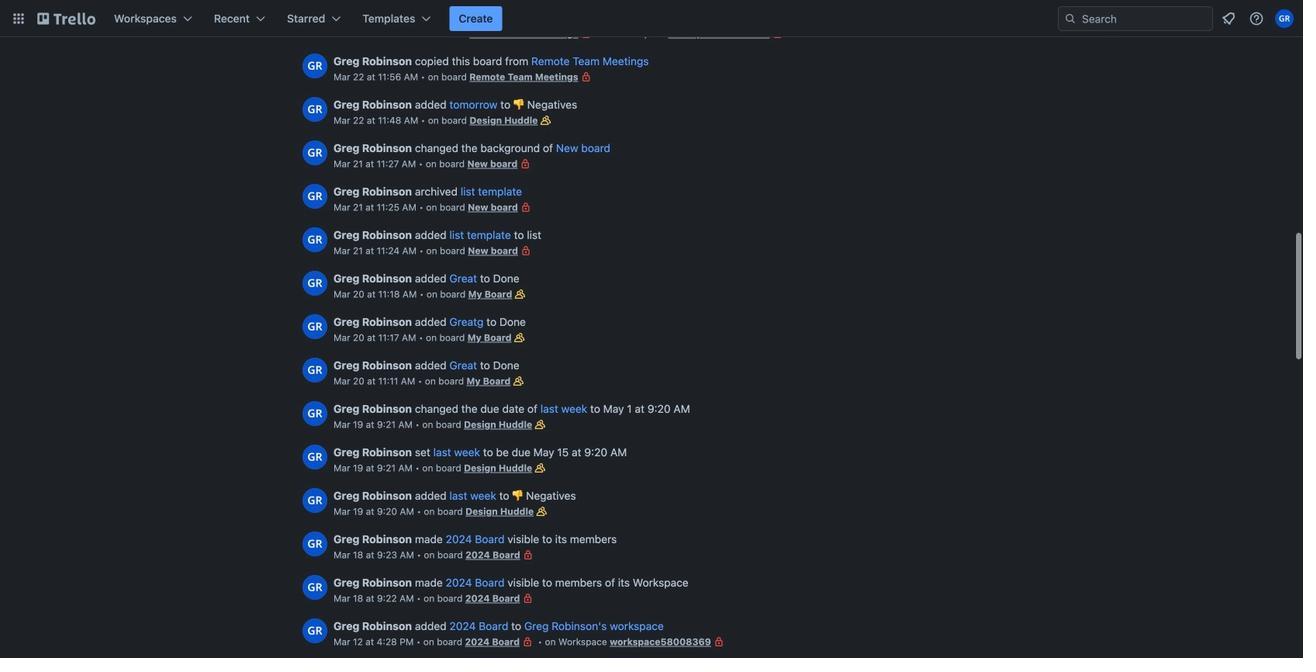 Task type: describe. For each thing, give the bounding box(es) containing it.
Search field
[[1059, 6, 1214, 31]]

0 horizontal spatial this workspace is private. it's not indexed or visible to those outside the workspace. image
[[712, 634, 727, 650]]

8 greg robinson (gregrobinson96) image from the top
[[303, 619, 328, 643]]

0 notifications image
[[1220, 9, 1239, 28]]

6 greg robinson (gregrobinson96) image from the top
[[303, 401, 328, 426]]

all members of the workspace can see and edit this board. image for 6th greg robinson (gregrobinson96) image
[[533, 417, 548, 432]]

3 greg robinson (gregrobinson96) image from the top
[[303, 140, 328, 165]]

7 greg robinson (gregrobinson96) image from the top
[[303, 488, 328, 513]]

back to home image
[[37, 6, 95, 31]]

4 greg robinson (gregrobinson96) image from the top
[[303, 184, 328, 209]]

open information menu image
[[1250, 11, 1265, 26]]

only board members can see and edit this board. image for sixth greg robinson (gregrobinson96) image from the bottom of the page
[[518, 156, 533, 172]]



Task type: locate. For each thing, give the bounding box(es) containing it.
only board members can see and edit this board. image
[[579, 26, 594, 41], [579, 69, 594, 85], [518, 156, 533, 172], [518, 199, 534, 215]]

all members of the workspace can see and edit this board. image for second greg robinson (gregrobinson96) image from the bottom of the page
[[534, 504, 550, 519]]

0 horizontal spatial all members of the workspace can see and edit this board. image
[[512, 330, 527, 345]]

greg robinson (gregrobinson96) image
[[1276, 9, 1295, 28], [303, 227, 328, 252], [303, 314, 328, 339], [303, 358, 328, 383], [303, 445, 328, 470], [303, 532, 328, 556], [303, 575, 328, 600]]

2 greg robinson (gregrobinson96) image from the top
[[303, 97, 328, 122]]

all members of the workspace can see and edit this board. image for 4th greg robinson (gregrobinson96) image from the bottom
[[513, 286, 528, 302]]

5 greg robinson (gregrobinson96) image from the top
[[303, 271, 328, 296]]

1 horizontal spatial all members of the workspace can see and edit this board. image
[[533, 460, 548, 476]]

greg robinson (gregrobinson96) image
[[303, 54, 328, 78], [303, 97, 328, 122], [303, 140, 328, 165], [303, 184, 328, 209], [303, 271, 328, 296], [303, 401, 328, 426], [303, 488, 328, 513], [303, 619, 328, 643]]

all members of the workspace can see and edit this board. image
[[512, 330, 527, 345], [533, 460, 548, 476]]

only board members can see and edit this board. image for first greg robinson (gregrobinson96) image from the top
[[579, 69, 594, 85]]

only board members can see and edit this board. image
[[518, 243, 534, 258], [521, 547, 536, 563], [520, 591, 536, 606], [520, 634, 536, 650]]

this workspace is private. it's not indexed or visible to those outside the workspace. image
[[770, 26, 786, 41], [712, 634, 727, 650]]

only board members can see and edit this board. image for 5th greg robinson (gregrobinson96) image from the bottom
[[518, 199, 534, 215]]

primary element
[[0, 0, 1304, 37]]

1 greg robinson (gregrobinson96) image from the top
[[303, 54, 328, 78]]

0 vertical spatial this workspace is private. it's not indexed or visible to those outside the workspace. image
[[770, 26, 786, 41]]

0 vertical spatial all members of the workspace can see and edit this board. image
[[512, 330, 527, 345]]

all members of the workspace can see and edit this board. image for seventh greg robinson (gregrobinson96) image from the bottom of the page
[[538, 113, 554, 128]]

1 vertical spatial all members of the workspace can see and edit this board. image
[[533, 460, 548, 476]]

1 vertical spatial this workspace is private. it's not indexed or visible to those outside the workspace. image
[[712, 634, 727, 650]]

all members of the workspace can see and edit this board. image
[[538, 113, 554, 128], [513, 286, 528, 302], [511, 373, 526, 389], [533, 417, 548, 432], [534, 504, 550, 519]]

search image
[[1065, 12, 1077, 25]]

1 horizontal spatial this workspace is private. it's not indexed or visible to those outside the workspace. image
[[770, 26, 786, 41]]



Task type: vqa. For each thing, say whether or not it's contained in the screenshot.
the bottom THIS WORKSPACE IS PRIVATE. IT'S NOT INDEXED OR VISIBLE TO THOSE OUTSIDE THE WORKSPACE. icon
yes



